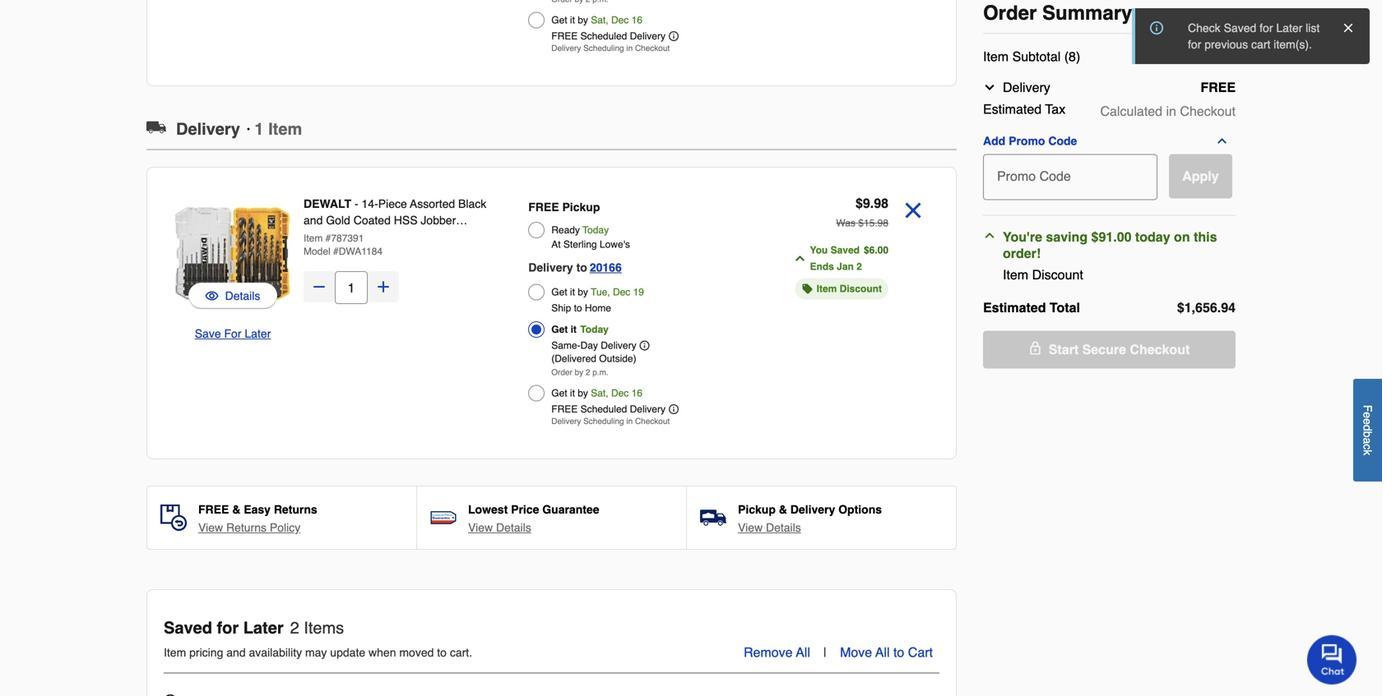 Task type: locate. For each thing, give the bounding box(es) containing it.
1 estimated from the top
[[983, 102, 1042, 117]]

1 horizontal spatial saved
[[831, 245, 860, 256]]

0 vertical spatial for
[[1260, 21, 1273, 35]]

in
[[626, 44, 633, 53], [1166, 104, 1176, 119], [626, 417, 633, 427]]

info image left check
[[1150, 21, 1163, 35]]

view details link
[[468, 520, 531, 536], [738, 520, 801, 536]]

free scheduled delivery for first info icon from the top
[[551, 30, 665, 42]]

1,656 for estimated total
[[1184, 300, 1217, 315]]

order up item subtotal (8)
[[983, 2, 1037, 24]]

1 vertical spatial later
[[245, 327, 271, 341]]

to left cart at the bottom of the page
[[893, 645, 904, 661]]

1 horizontal spatial discount
[[1032, 267, 1083, 283]]

lowest price guarantee view details
[[468, 503, 599, 535]]

2 left p.m.
[[586, 368, 590, 378]]

scheduled inside option group
[[580, 404, 627, 415]]

2 estimated from the top
[[983, 300, 1046, 315]]

0 horizontal spatial for
[[217, 619, 239, 638]]

1 vertical spatial scheduled
[[580, 404, 627, 415]]

(delivered outside)
[[551, 353, 636, 365]]

1 vertical spatial 98
[[877, 218, 888, 229]]

today
[[583, 225, 609, 236], [580, 324, 609, 336]]

1 horizontal spatial and
[[304, 214, 323, 227]]

items
[[304, 619, 344, 638]]

0 vertical spatial chevron up image
[[1215, 135, 1229, 148]]

pickup inside option group
[[562, 201, 600, 214]]

2 & from the left
[[779, 503, 787, 517]]

1 view details link from the left
[[468, 520, 531, 536]]

1 vertical spatial discount
[[840, 283, 882, 295]]

estimated up secure icon
[[983, 300, 1046, 315]]

1 all from the left
[[796, 645, 810, 661]]

0 vertical spatial sat,
[[591, 14, 608, 26]]

later up item(s).
[[1276, 21, 1302, 35]]

later
[[1276, 21, 1302, 35], [245, 327, 271, 341], [243, 619, 283, 638]]

1 vertical spatial info image
[[669, 405, 679, 415]]

0 horizontal spatial info image
[[640, 341, 650, 351]]

estimated total
[[983, 300, 1080, 315]]

1 vertical spatial saved
[[831, 245, 860, 256]]

returns up policy
[[274, 503, 317, 517]]

1 vertical spatial sat,
[[591, 388, 608, 399]]

today up at sterling lowe's
[[583, 225, 609, 236]]

for up "cart"
[[1260, 21, 1273, 35]]

20166 button
[[590, 258, 622, 278]]

4 get from the top
[[551, 388, 567, 399]]

view returns policy link
[[198, 520, 300, 536]]

free scheduled delivery inside option group
[[551, 404, 665, 415]]

list
[[1306, 21, 1320, 35]]

1 horizontal spatial view
[[468, 522, 493, 535]]

2 free scheduled delivery from the top
[[551, 404, 665, 415]]

info image
[[1150, 21, 1163, 35], [640, 341, 650, 351]]

2 scheduling from the top
[[583, 417, 624, 427]]

0 vertical spatial later
[[1276, 21, 1302, 35]]

all right move
[[875, 645, 890, 661]]

2 horizontal spatial view
[[738, 522, 763, 535]]

it
[[570, 14, 575, 26], [570, 287, 575, 298], [571, 324, 577, 336], [570, 388, 575, 399]]

order inside option group
[[551, 368, 572, 378]]

option group
[[528, 196, 757, 431]]

0 horizontal spatial item discount
[[817, 283, 882, 295]]

1 horizontal spatial all
[[875, 645, 890, 661]]

0 vertical spatial info image
[[1150, 21, 1163, 35]]

2 vertical spatial for
[[217, 619, 239, 638]]

info image inside option group
[[640, 341, 650, 351]]

1 vertical spatial 16
[[631, 388, 642, 399]]

2 horizontal spatial details
[[766, 522, 801, 535]]

0 horizontal spatial view details link
[[468, 520, 531, 536]]

1 vertical spatial order
[[551, 368, 572, 378]]

0 vertical spatial delivery scheduling in checkout
[[551, 44, 670, 53]]

start
[[1049, 342, 1079, 357]]

1 vertical spatial $ 1,656 . 94
[[1177, 300, 1236, 315]]

1 vertical spatial returns
[[226, 522, 267, 535]]

drill
[[371, 230, 391, 244]]

0 vertical spatial $ 1,656 . 94
[[1177, 49, 1236, 64]]

item discount
[[1003, 267, 1083, 283], [817, 283, 882, 295]]

delivery inside pickup & delivery options view details
[[790, 503, 835, 517]]

dec
[[611, 14, 629, 26], [613, 287, 630, 298], [611, 388, 629, 399]]

0 horizontal spatial view
[[198, 522, 223, 535]]

1 free scheduled delivery from the top
[[551, 30, 665, 42]]

at sterling lowe's
[[551, 239, 630, 250]]

2 left "items"
[[290, 619, 299, 638]]

3 view from the left
[[738, 522, 763, 535]]

& inside the free & easy returns view returns policy
[[232, 503, 240, 517]]

order for order summary
[[983, 2, 1037, 24]]

later right for
[[245, 327, 271, 341]]

details inside pickup & delivery options view details
[[766, 522, 801, 535]]

Stepper number input field with increment and decrement buttons number field
[[335, 271, 368, 304]]

2 get it by sat, dec 16 from the top
[[551, 388, 642, 399]]

item #787391 model #dwa1184
[[304, 233, 383, 257]]

scheduling for first info icon from the top
[[583, 44, 624, 53]]

all inside move all to cart button
[[875, 645, 890, 661]]

1 horizontal spatial pickup
[[738, 503, 776, 517]]

scheduling inside option group
[[583, 417, 624, 427]]

0 vertical spatial scheduling
[[583, 44, 624, 53]]

0 vertical spatial scheduled
[[580, 30, 627, 42]]

item up model
[[304, 233, 323, 244]]

0 vertical spatial order
[[983, 2, 1037, 24]]

for
[[1260, 21, 1273, 35], [1188, 38, 1201, 51], [217, 619, 239, 638]]

item down 'order!'
[[1003, 267, 1028, 283]]

model
[[304, 246, 330, 257]]

1
[[255, 120, 264, 139]]

2 view from the left
[[468, 522, 493, 535]]

(delivered
[[551, 353, 596, 365]]

0 vertical spatial get it by sat, dec 16
[[551, 14, 642, 26]]

1 horizontal spatial details
[[496, 522, 531, 535]]

2 vertical spatial in
[[626, 417, 633, 427]]

0 vertical spatial 94
[[1221, 49, 1236, 64]]

$ inside you saved $ 6 .00 ends jan 2
[[864, 245, 869, 256]]

start secure checkout
[[1049, 342, 1190, 357]]

1 horizontal spatial view details link
[[738, 520, 801, 536]]

0 vertical spatial and
[[304, 214, 323, 227]]

chevron up image down calculated in checkout
[[1215, 135, 1229, 148]]

0 horizontal spatial chevron up image
[[793, 252, 807, 265]]

$ 1,656 . 94 for item subtotal (8)
[[1177, 49, 1236, 64]]

move all to cart
[[840, 645, 933, 661]]

0 horizontal spatial order
[[551, 368, 572, 378]]

you're
[[1003, 230, 1042, 245]]

0 vertical spatial 16
[[631, 14, 642, 26]]

0 vertical spatial 2
[[856, 261, 862, 273]]

2 all from the left
[[875, 645, 890, 661]]

later inside button
[[245, 327, 271, 341]]

16 for first info icon from the top
[[631, 14, 642, 26]]

$ 1,656 . 94 down check
[[1177, 49, 1236, 64]]

1 e from the top
[[1361, 413, 1374, 419]]

1 vertical spatial free scheduled delivery
[[551, 404, 665, 415]]

1 vertical spatial pickup
[[738, 503, 776, 517]]

sat, for info icon in the option group
[[591, 388, 608, 399]]

outside)
[[599, 353, 636, 365]]

same-day delivery
[[551, 340, 636, 352]]

#787391
[[325, 233, 364, 244]]

chevron down image
[[983, 81, 996, 94]]

& inside pickup & delivery options view details
[[779, 503, 787, 517]]

check saved for later list for previous cart item(s).
[[1188, 21, 1320, 51]]

returns down easy
[[226, 522, 267, 535]]

discount down jan
[[840, 283, 882, 295]]

check
[[1188, 21, 1221, 35]]

saved inside the check saved for later list for previous cart item(s).
[[1224, 21, 1256, 35]]

1 view from the left
[[198, 522, 223, 535]]

2 right jan
[[856, 261, 862, 273]]

1 horizontal spatial info image
[[1150, 21, 1163, 35]]

chevron up image
[[1215, 135, 1229, 148], [983, 229, 996, 242], [793, 252, 807, 265]]

1 vertical spatial chevron up image
[[983, 229, 996, 242]]

0 horizontal spatial saved
[[164, 619, 212, 638]]

1 vertical spatial delivery scheduling in checkout
[[551, 417, 670, 427]]

19
[[633, 287, 644, 298]]

0 vertical spatial item discount
[[1003, 267, 1083, 283]]

jobber
[[421, 214, 456, 227]]

1 horizontal spatial &
[[779, 503, 787, 517]]

item discount down 'order!'
[[1003, 267, 1083, 283]]

chevron up image left you
[[793, 252, 807, 265]]

0 vertical spatial dec
[[611, 14, 629, 26]]

1,656 down this
[[1184, 300, 1217, 315]]

1,656 down check
[[1184, 49, 1217, 64]]

2 $ 1,656 . 94 from the top
[[1177, 300, 1236, 315]]

1 vertical spatial 1,656
[[1184, 300, 1217, 315]]

0 vertical spatial discount
[[1032, 267, 1083, 283]]

None text field
[[990, 154, 1149, 190]]

coated
[[353, 214, 391, 227]]

get it by sat, dec 16
[[551, 14, 642, 26], [551, 388, 642, 399]]

1 get it by sat, dec 16 from the top
[[551, 14, 642, 26]]

availability
[[249, 647, 302, 660]]

get it by sat, dec 16 inside option group
[[551, 388, 642, 399]]

pickup inside pickup & delivery options view details
[[738, 503, 776, 517]]

2 16 from the top
[[631, 388, 642, 399]]

later up the availability
[[243, 619, 283, 638]]

truck filled image
[[146, 118, 166, 137]]

options
[[838, 503, 882, 517]]

view inside pickup & delivery options view details
[[738, 522, 763, 535]]

$
[[1177, 49, 1184, 64], [856, 196, 863, 211], [858, 218, 864, 229], [864, 245, 869, 256], [1177, 300, 1184, 315]]

14-piece assorted black and gold coated hss jobber length twist drill bit set
[[304, 197, 486, 244]]

free scheduled delivery for info icon in the option group
[[551, 404, 665, 415]]

info image right same-day delivery
[[640, 341, 650, 351]]

chevron up image inside you're saving  $91.00  today on this order! link
[[983, 229, 996, 242]]

today up same-day delivery
[[580, 324, 609, 336]]

and up length
[[304, 214, 323, 227]]

add promo code
[[983, 135, 1077, 148]]

98 right 9
[[874, 196, 888, 211]]

1 horizontal spatial chevron up image
[[983, 229, 996, 242]]

delivery
[[630, 30, 665, 42], [551, 44, 581, 53], [1003, 80, 1050, 95], [176, 120, 240, 139], [528, 261, 573, 274], [601, 340, 636, 352], [630, 404, 665, 415], [551, 417, 581, 427], [790, 503, 835, 517]]

2 view details link from the left
[[738, 520, 801, 536]]

chevron up image left you're
[[983, 229, 996, 242]]

2 sat, from the top
[[591, 388, 608, 399]]

estimated tax
[[983, 102, 1065, 117]]

0 horizontal spatial discount
[[840, 283, 882, 295]]

in for info icon in the option group
[[626, 417, 633, 427]]

jan
[[837, 261, 854, 273]]

0 horizontal spatial &
[[232, 503, 240, 517]]

$ 1,656 . 94 down this
[[1177, 300, 1236, 315]]

scheduled
[[580, 30, 627, 42], [580, 404, 627, 415]]

& for pickup
[[779, 503, 787, 517]]

saved up jan
[[831, 245, 860, 256]]

0 vertical spatial in
[[626, 44, 633, 53]]

item discount down jan
[[817, 283, 882, 295]]

sat, inside option group
[[591, 388, 608, 399]]

0 horizontal spatial pickup
[[562, 201, 600, 214]]

0 horizontal spatial and
[[226, 647, 246, 660]]

1 horizontal spatial order
[[983, 2, 1037, 24]]

1 & from the left
[[232, 503, 240, 517]]

1 vertical spatial scheduling
[[583, 417, 624, 427]]

move
[[840, 645, 872, 661]]

later inside the check saved for later list for previous cart item(s).
[[1276, 21, 1302, 35]]

1 horizontal spatial for
[[1188, 38, 1201, 51]]

2 94 from the top
[[1221, 300, 1236, 315]]

16
[[631, 14, 642, 26], [631, 388, 642, 399]]

free inside the free & easy returns view returns policy
[[198, 503, 229, 517]]

later for saved for later 2 items
[[243, 619, 283, 638]]

item up the chevron down image
[[983, 49, 1009, 64]]

1 vertical spatial info image
[[640, 341, 650, 351]]

view inside the free & easy returns view returns policy
[[198, 522, 223, 535]]

sat, for first info icon from the top
[[591, 14, 608, 26]]

ready today
[[551, 225, 609, 236]]

1 $ 1,656 . 94 from the top
[[1177, 49, 1236, 64]]

0 horizontal spatial returns
[[226, 522, 267, 535]]

moved
[[399, 647, 434, 660]]

in inside option group
[[626, 417, 633, 427]]

free & easy returns view returns policy
[[198, 503, 317, 535]]

1 scheduling from the top
[[583, 44, 624, 53]]

saved inside you saved $ 6 .00 ends jan 2
[[831, 245, 860, 256]]

0 vertical spatial pickup
[[562, 201, 600, 214]]

for up pricing
[[217, 619, 239, 638]]

e up 'd'
[[1361, 413, 1374, 419]]

all inside remove all button
[[796, 645, 810, 661]]

0 vertical spatial free scheduled delivery
[[551, 30, 665, 42]]

b
[[1361, 432, 1374, 438]]

1 scheduled from the top
[[580, 30, 627, 42]]

details
[[225, 290, 260, 303], [496, 522, 531, 535], [766, 522, 801, 535]]

saved up pricing
[[164, 619, 212, 638]]

e up b
[[1361, 419, 1374, 425]]

to
[[576, 261, 587, 274], [574, 303, 582, 314], [893, 645, 904, 661], [437, 647, 447, 660]]

1 vertical spatial 2
[[586, 368, 590, 378]]

price
[[511, 503, 539, 517]]

0 vertical spatial saved
[[1224, 21, 1256, 35]]

save
[[195, 327, 221, 341]]

|
[[823, 645, 827, 661]]

later for save for later
[[245, 327, 271, 341]]

saved up previous
[[1224, 21, 1256, 35]]

sat,
[[591, 14, 608, 26], [591, 388, 608, 399]]

0 vertical spatial returns
[[274, 503, 317, 517]]

0 vertical spatial 98
[[874, 196, 888, 211]]

calculated
[[1100, 104, 1162, 119]]

2 delivery scheduling in checkout from the top
[[551, 417, 670, 427]]

1 vertical spatial dec
[[613, 287, 630, 298]]

16 inside option group
[[631, 388, 642, 399]]

f e e d b a c k button
[[1353, 379, 1382, 482]]

0 vertical spatial estimated
[[983, 102, 1042, 117]]

discount up total
[[1032, 267, 1083, 283]]

0 vertical spatial 1,656
[[1184, 49, 1217, 64]]

1 horizontal spatial returns
[[274, 503, 317, 517]]

all left |
[[796, 645, 810, 661]]

for down check
[[1188, 38, 1201, 51]]

1 vertical spatial get it by sat, dec 16
[[551, 388, 642, 399]]

2 scheduled from the top
[[580, 404, 627, 415]]

checkout inside option group
[[635, 417, 670, 427]]

1 vertical spatial estimated
[[983, 300, 1046, 315]]

1 horizontal spatial 2
[[586, 368, 590, 378]]

1 1,656 from the top
[[1184, 49, 1217, 64]]

15
[[864, 218, 875, 229]]

2 vertical spatial later
[[243, 619, 283, 638]]

2 horizontal spatial saved
[[1224, 21, 1256, 35]]

to right the ship
[[574, 303, 582, 314]]

delivery to 20166
[[528, 261, 622, 274]]

2 vertical spatial saved
[[164, 619, 212, 638]]

estimated down the chevron down image
[[983, 102, 1042, 117]]

1 sat, from the top
[[591, 14, 608, 26]]

1 16 from the top
[[631, 14, 642, 26]]

secure
[[1082, 342, 1126, 357]]

today
[[1135, 230, 1170, 245]]

item left pricing
[[164, 647, 186, 660]]

piece
[[378, 197, 407, 211]]

2 vertical spatial 2
[[290, 619, 299, 638]]

0 horizontal spatial all
[[796, 645, 810, 661]]

save for later
[[195, 327, 271, 341]]

0 vertical spatial info image
[[669, 31, 679, 41]]

2 1,656 from the top
[[1184, 300, 1217, 315]]

was
[[836, 218, 855, 229]]

ready
[[551, 225, 580, 236]]

chat invite button image
[[1307, 635, 1357, 685]]

$91.00
[[1091, 230, 1132, 245]]

98 right 15
[[877, 218, 888, 229]]

0 horizontal spatial details
[[225, 290, 260, 303]]

1 94 from the top
[[1221, 49, 1236, 64]]

cart
[[1251, 38, 1270, 51]]

& left easy
[[232, 503, 240, 517]]

1,656 for item subtotal (8)
[[1184, 49, 1217, 64]]

1 vertical spatial 94
[[1221, 300, 1236, 315]]

and right pricing
[[226, 647, 246, 660]]

94 for estimated total
[[1221, 300, 1236, 315]]

2 horizontal spatial 2
[[856, 261, 862, 273]]

& left 'options'
[[779, 503, 787, 517]]

saved for jan
[[831, 245, 860, 256]]

order down (delivered
[[551, 368, 572, 378]]

14-piece assorted black and gold coated hss jobber length twist drill bit set image
[[174, 194, 292, 313]]

info image
[[669, 31, 679, 41], [669, 405, 679, 415]]

2 info image from the top
[[669, 405, 679, 415]]

save for later button
[[195, 326, 271, 342]]

quickview image
[[205, 288, 218, 304]]

2
[[856, 261, 862, 273], [586, 368, 590, 378], [290, 619, 299, 638]]



Task type: describe. For each thing, give the bounding box(es) containing it.
saving
[[1046, 230, 1088, 245]]

dewalt -
[[304, 197, 362, 211]]

minus image
[[311, 279, 327, 295]]

1 horizontal spatial item discount
[[1003, 267, 1083, 283]]

scheduled for info icon in the option group
[[580, 404, 627, 415]]

twist
[[342, 230, 368, 244]]

you
[[810, 245, 828, 256]]

to inside button
[[893, 645, 904, 661]]

16 for info icon in the option group
[[631, 388, 642, 399]]

to left cart.
[[437, 647, 447, 660]]

policy
[[270, 522, 300, 535]]

1 delivery scheduling in checkout from the top
[[551, 44, 670, 53]]

pickup & delivery options view details
[[738, 503, 882, 535]]

sterling
[[563, 239, 597, 250]]

scheduling for info icon in the option group
[[583, 417, 624, 427]]

tax
[[1045, 102, 1065, 117]]

details inside the lowest price guarantee view details
[[496, 522, 531, 535]]

checkout inside button
[[1130, 342, 1190, 357]]

1 vertical spatial in
[[1166, 104, 1176, 119]]

scheduled for first info icon from the top
[[580, 30, 627, 42]]

plus image
[[375, 279, 392, 295]]

.00
[[875, 245, 888, 256]]

1 info image from the top
[[669, 31, 679, 41]]

item subtotal (8)
[[983, 49, 1080, 64]]

order for order by 2 p.m.
[[551, 368, 572, 378]]

subtotal
[[1012, 49, 1061, 64]]

view for pickup & delivery options view details
[[738, 522, 763, 535]]

order!
[[1003, 246, 1041, 261]]

item right 1
[[268, 120, 302, 139]]

view details link for details
[[468, 520, 531, 536]]

a
[[1361, 438, 1374, 445]]

remove item image
[[898, 196, 928, 225]]

item(s).
[[1274, 38, 1312, 51]]

2 inside you saved $ 6 .00 ends jan 2
[[856, 261, 862, 273]]

estimated for estimated tax
[[983, 102, 1042, 117]]

when
[[369, 647, 396, 660]]

cart.
[[450, 647, 472, 660]]

all for move
[[875, 645, 890, 661]]

2 horizontal spatial chevron up image
[[1215, 135, 1229, 148]]

2 vertical spatial chevron up image
[[793, 252, 807, 265]]

at
[[551, 239, 561, 250]]

-
[[355, 197, 358, 211]]

all for remove
[[796, 645, 810, 661]]

update
[[330, 647, 365, 660]]

cart
[[908, 645, 933, 661]]

order summary
[[983, 2, 1132, 24]]

k
[[1361, 450, 1374, 456]]

9
[[863, 196, 870, 211]]

1 get from the top
[[551, 14, 567, 26]]

may
[[305, 647, 327, 660]]

code
[[1048, 135, 1077, 148]]

f
[[1361, 405, 1374, 413]]

estimated for estimated total
[[983, 300, 1046, 315]]

option group containing free pickup
[[528, 196, 757, 431]]

remove all button
[[744, 643, 810, 663]]

item right 'tag filled' image
[[817, 283, 837, 295]]

p.m.
[[593, 368, 609, 378]]

item inside item #787391 model #dwa1184
[[304, 233, 323, 244]]

view for free & easy returns view returns policy
[[198, 522, 223, 535]]

f e e d b a c k
[[1361, 405, 1374, 456]]

lowe's
[[600, 239, 630, 250]]

free pickup
[[528, 201, 600, 214]]

previous
[[1205, 38, 1248, 51]]

d
[[1361, 425, 1374, 432]]

1 vertical spatial item discount
[[817, 283, 882, 295]]

you saved $ 6 .00 ends jan 2
[[810, 245, 888, 273]]

promo
[[1009, 135, 1045, 148]]

order by 2 p.m.
[[551, 368, 609, 378]]

info image inside option group
[[669, 405, 679, 415]]

black
[[458, 197, 486, 211]]

14-
[[362, 197, 378, 211]]

2 vertical spatial dec
[[611, 388, 629, 399]]

c
[[1361, 445, 1374, 450]]

assorted
[[410, 197, 455, 211]]

in for first info icon from the top
[[626, 44, 633, 53]]

lowest
[[468, 503, 508, 517]]

guarantee
[[542, 503, 599, 517]]

& for free
[[232, 503, 240, 517]]

set
[[411, 230, 428, 244]]

for
[[224, 327, 241, 341]]

1 vertical spatial and
[[226, 647, 246, 660]]

bullet image
[[247, 128, 250, 131]]

3 get from the top
[[551, 324, 568, 336]]

dewalt
[[304, 197, 351, 211]]

on
[[1174, 230, 1190, 245]]

saved for later 2 items
[[164, 619, 344, 638]]

and inside 14-piece assorted black and gold coated hss jobber length twist drill bit set
[[304, 214, 323, 227]]

0 vertical spatial today
[[583, 225, 609, 236]]

total
[[1050, 300, 1080, 315]]

ship to home
[[551, 303, 611, 314]]

this
[[1194, 230, 1217, 245]]

day
[[580, 340, 598, 352]]

1 vertical spatial today
[[580, 324, 609, 336]]

2 get from the top
[[551, 287, 567, 298]]

length
[[304, 230, 339, 244]]

tag filled image
[[803, 284, 812, 294]]

to down sterling in the top left of the page
[[576, 261, 587, 274]]

view inside the lowest price guarantee view details
[[468, 522, 493, 535]]

get it by sat, dec 16 for first info icon from the top
[[551, 14, 642, 26]]

calculated in checkout
[[1100, 104, 1236, 119]]

account circle filled image
[[164, 695, 177, 697]]

get it today
[[551, 324, 609, 336]]

view details link for view
[[738, 520, 801, 536]]

$ 1,656 . 94 for estimated total
[[1177, 300, 1236, 315]]

saved for previous
[[1224, 21, 1256, 35]]

delivery scheduling in checkout inside option group
[[551, 417, 670, 427]]

hss
[[394, 214, 418, 227]]

2 horizontal spatial for
[[1260, 21, 1273, 35]]

secure image
[[1029, 342, 1042, 355]]

you're saving  $91.00  today on this order!
[[1003, 230, 1217, 261]]

get it by tue, dec 19
[[551, 287, 644, 298]]

6
[[869, 245, 875, 256]]

ends
[[810, 261, 834, 273]]

add promo code link
[[983, 135, 1236, 148]]

0 horizontal spatial 2
[[290, 619, 299, 638]]

1 vertical spatial for
[[1188, 38, 1201, 51]]

you're saving  $91.00  today on this order! link
[[983, 229, 1229, 262]]

easy
[[244, 503, 271, 517]]

94 for item subtotal (8)
[[1221, 49, 1236, 64]]

20166
[[590, 261, 622, 274]]

#dwa1184
[[333, 246, 383, 257]]

2 e from the top
[[1361, 419, 1374, 425]]

home
[[585, 303, 611, 314]]

get it by sat, dec 16 for info icon in the option group
[[551, 388, 642, 399]]

(8)
[[1064, 49, 1080, 64]]

2 inside option group
[[586, 368, 590, 378]]

item pricing and availability may update when moved to cart.
[[164, 647, 472, 660]]



Task type: vqa. For each thing, say whether or not it's contained in the screenshot.
the bottom 16
yes



